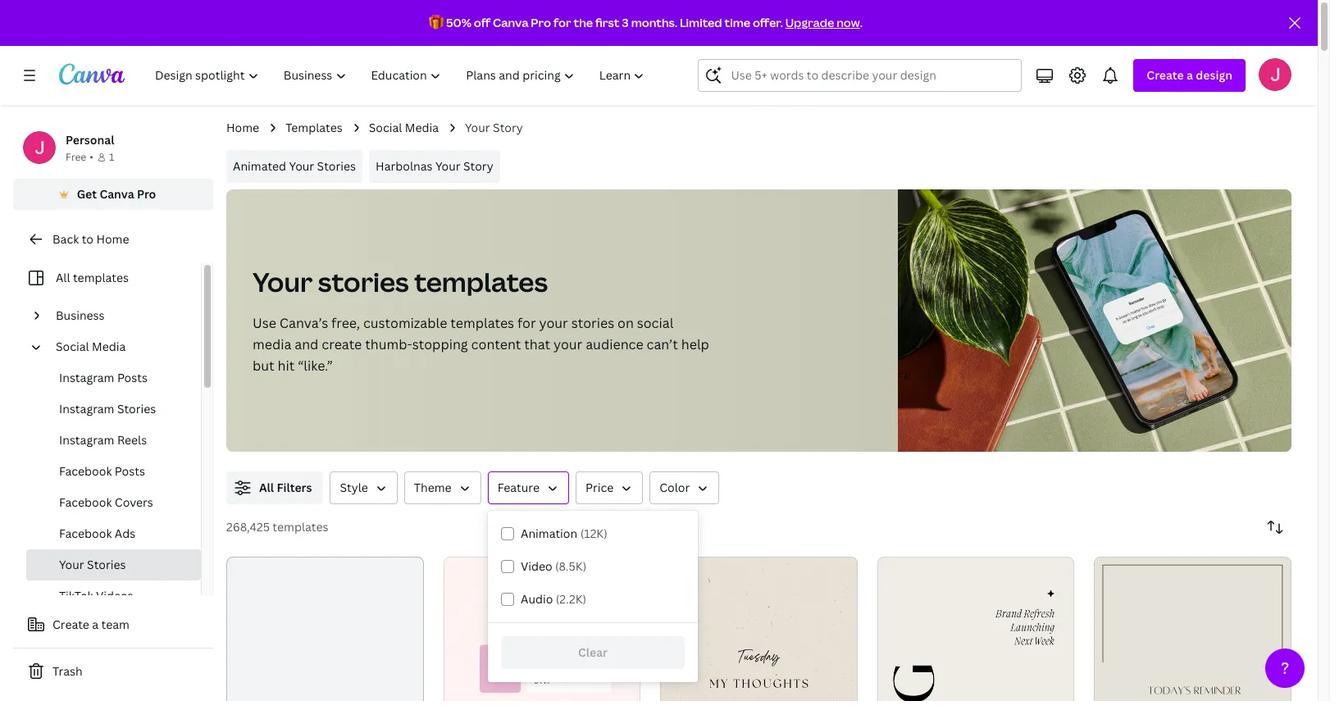Task type: locate. For each thing, give the bounding box(es) containing it.
animation (12k)
[[521, 526, 608, 541]]

templates down back to home
[[73, 270, 129, 285]]

0 horizontal spatial for
[[518, 314, 536, 332]]

free •
[[66, 150, 93, 164]]

1 vertical spatial facebook
[[59, 495, 112, 510]]

0 horizontal spatial social
[[56, 339, 89, 354]]

1 vertical spatial social media link
[[49, 331, 191, 363]]

create a design button
[[1134, 59, 1246, 92]]

feature
[[498, 480, 540, 495]]

1 vertical spatial posts
[[115, 463, 145, 479]]

facebook up your stories
[[59, 526, 112, 541]]

for up that at left
[[518, 314, 536, 332]]

1 horizontal spatial stories
[[572, 314, 615, 332]]

1 vertical spatial for
[[518, 314, 536, 332]]

price
[[586, 480, 614, 495]]

instagram for instagram posts
[[59, 370, 114, 386]]

a for design
[[1187, 67, 1194, 83]]

instagram for instagram reels
[[59, 432, 114, 448]]

0 horizontal spatial create
[[53, 617, 89, 632]]

1 vertical spatial social
[[56, 339, 89, 354]]

facebook
[[59, 463, 112, 479], [59, 495, 112, 510], [59, 526, 112, 541]]

all left filters
[[259, 480, 274, 495]]

pro left the
[[531, 15, 551, 30]]

1 facebook from the top
[[59, 463, 112, 479]]

your down templates link on the left top
[[289, 158, 314, 174]]

1 horizontal spatial create
[[1147, 67, 1184, 83]]

social down the business
[[56, 339, 89, 354]]

personal
[[66, 132, 114, 148]]

animation
[[521, 526, 578, 541]]

upgrade
[[786, 15, 835, 30]]

social media link up harbolnas
[[369, 119, 439, 137]]

create
[[1147, 67, 1184, 83], [53, 617, 89, 632]]

pro up back to home link
[[137, 186, 156, 202]]

your for story
[[465, 120, 490, 135]]

1 horizontal spatial a
[[1187, 67, 1194, 83]]

1 instagram from the top
[[59, 370, 114, 386]]

stories up the free,
[[318, 264, 409, 299]]

2 vertical spatial facebook
[[59, 526, 112, 541]]

but
[[253, 357, 275, 375]]

a left design
[[1187, 67, 1194, 83]]

story
[[493, 120, 523, 135], [463, 158, 494, 174]]

None search field
[[698, 59, 1022, 92]]

0 vertical spatial posts
[[117, 370, 148, 386]]

canva right off
[[493, 15, 529, 30]]

stories
[[317, 158, 356, 174], [117, 401, 156, 417], [87, 557, 126, 573]]

all for all templates
[[56, 270, 70, 285]]

audio
[[521, 591, 553, 607]]

3 instagram from the top
[[59, 432, 114, 448]]

0 horizontal spatial a
[[92, 617, 99, 632]]

a
[[1187, 67, 1194, 83], [92, 617, 99, 632]]

a inside button
[[92, 617, 99, 632]]

.
[[860, 15, 863, 30]]

1 horizontal spatial home
[[226, 120, 259, 135]]

media up harbolnas your story
[[405, 120, 439, 135]]

all for all filters
[[259, 480, 274, 495]]

0 vertical spatial canva
[[493, 15, 529, 30]]

instagram
[[59, 370, 114, 386], [59, 401, 114, 417], [59, 432, 114, 448]]

all inside button
[[259, 480, 274, 495]]

content
[[471, 336, 521, 354]]

0 vertical spatial media
[[405, 120, 439, 135]]

social media up harbolnas
[[369, 120, 439, 135]]

facebook up facebook ads
[[59, 495, 112, 510]]

0 vertical spatial social media
[[369, 120, 439, 135]]

1 horizontal spatial social media
[[369, 120, 439, 135]]

on
[[618, 314, 634, 332]]

1 horizontal spatial all
[[259, 480, 274, 495]]

your up use
[[253, 264, 313, 299]]

2 instagram from the top
[[59, 401, 114, 417]]

create a team button
[[13, 609, 213, 641]]

a inside dropdown button
[[1187, 67, 1194, 83]]

media for topmost social media link
[[405, 120, 439, 135]]

create a team
[[53, 617, 130, 632]]

media
[[253, 336, 292, 354]]

ads
[[115, 526, 136, 541]]

all filters
[[259, 480, 312, 495]]

1 vertical spatial instagram
[[59, 401, 114, 417]]

1 vertical spatial canva
[[100, 186, 134, 202]]

stopping
[[412, 336, 468, 354]]

0 vertical spatial home
[[226, 120, 259, 135]]

pro inside button
[[137, 186, 156, 202]]

stories down facebook ads link
[[87, 557, 126, 573]]

audio (2.2k)
[[521, 591, 587, 607]]

a for team
[[92, 617, 99, 632]]

all
[[56, 270, 70, 285], [259, 480, 274, 495]]

facebook inside facebook posts link
[[59, 463, 112, 479]]

0 horizontal spatial stories
[[318, 264, 409, 299]]

your up that at left
[[539, 314, 568, 332]]

instagram up "instagram reels"
[[59, 401, 114, 417]]

stories down templates link on the left top
[[317, 158, 356, 174]]

canva right get
[[100, 186, 134, 202]]

0 horizontal spatial media
[[92, 339, 126, 354]]

social media
[[369, 120, 439, 135], [56, 339, 126, 354]]

0 vertical spatial create
[[1147, 67, 1184, 83]]

tiktok videos link
[[26, 581, 201, 612]]

0 vertical spatial stories
[[318, 264, 409, 299]]

facebook ads
[[59, 526, 136, 541]]

create for create a design
[[1147, 67, 1184, 83]]

social for the bottom social media link
[[56, 339, 89, 354]]

all down back
[[56, 270, 70, 285]]

create left design
[[1147, 67, 1184, 83]]

can't
[[647, 336, 678, 354]]

1 vertical spatial create
[[53, 617, 89, 632]]

harbolnas
[[376, 158, 433, 174]]

stories up audience
[[572, 314, 615, 332]]

your story
[[465, 120, 523, 135]]

templates inside use canva's free, customizable templates for your stories on social media and create thumb-stopping content that your audience can't help but hit "like."
[[451, 314, 514, 332]]

1 vertical spatial stories
[[117, 401, 156, 417]]

instagram posts
[[59, 370, 148, 386]]

posts inside facebook posts link
[[115, 463, 145, 479]]

0 vertical spatial instagram
[[59, 370, 114, 386]]

all templates link
[[23, 263, 191, 294]]

create inside button
[[53, 617, 89, 632]]

facebook inside facebook covers link
[[59, 495, 112, 510]]

1 horizontal spatial social media link
[[369, 119, 439, 137]]

facebook inside facebook ads link
[[59, 526, 112, 541]]

0 vertical spatial all
[[56, 270, 70, 285]]

0 vertical spatial pro
[[531, 15, 551, 30]]

0 horizontal spatial social media link
[[49, 331, 191, 363]]

trash
[[53, 664, 83, 679]]

for for pro
[[554, 15, 571, 30]]

1 vertical spatial your
[[554, 336, 583, 354]]

🎁 50% off canva pro for the first 3 months. limited time offer. upgrade now .
[[429, 15, 863, 30]]

now
[[837, 15, 860, 30]]

social
[[637, 314, 674, 332]]

james peterson image
[[1259, 58, 1292, 91]]

for inside use canva's free, customizable templates for your stories on social media and create thumb-stopping content that your audience can't help but hit "like."
[[518, 314, 536, 332]]

0 horizontal spatial canva
[[100, 186, 134, 202]]

1 horizontal spatial canva
[[493, 15, 529, 30]]

templates
[[286, 120, 343, 135]]

harbolnas your story
[[376, 158, 494, 174]]

1 vertical spatial media
[[92, 339, 126, 354]]

0 vertical spatial stories
[[317, 158, 356, 174]]

for left the
[[554, 15, 571, 30]]

0 vertical spatial facebook
[[59, 463, 112, 479]]

your right that at left
[[554, 336, 583, 354]]

facebook for facebook covers
[[59, 495, 112, 510]]

1 vertical spatial home
[[96, 231, 129, 247]]

get
[[77, 186, 97, 202]]

1 vertical spatial all
[[259, 480, 274, 495]]

0 horizontal spatial pro
[[137, 186, 156, 202]]

for
[[554, 15, 571, 30], [518, 314, 536, 332]]

your for stories
[[253, 264, 313, 299]]

social media link up instagram posts
[[49, 331, 191, 363]]

facebook for facebook posts
[[59, 463, 112, 479]]

posts up the instagram stories link
[[117, 370, 148, 386]]

268,425 templates
[[226, 519, 328, 535]]

thumb-
[[365, 336, 412, 354]]

posts
[[117, 370, 148, 386], [115, 463, 145, 479]]

social media down the business
[[56, 339, 126, 354]]

1 horizontal spatial social
[[369, 120, 402, 135]]

back to home link
[[13, 223, 213, 256]]

pro
[[531, 15, 551, 30], [137, 186, 156, 202]]

free
[[66, 150, 86, 164]]

beige minimalistic modern coming soon launch instagram story image
[[878, 557, 1075, 701]]

2 vertical spatial instagram
[[59, 432, 114, 448]]

your up tiktok
[[59, 557, 84, 573]]

canva
[[493, 15, 529, 30], [100, 186, 134, 202]]

0 horizontal spatial social media
[[56, 339, 126, 354]]

1 vertical spatial a
[[92, 617, 99, 632]]

(8.5k)
[[555, 559, 587, 574]]

🎁
[[429, 15, 444, 30]]

your up harbolnas your story
[[465, 120, 490, 135]]

social up harbolnas
[[369, 120, 402, 135]]

instagram up instagram stories
[[59, 370, 114, 386]]

a left team
[[92, 617, 99, 632]]

theme button
[[404, 472, 481, 505]]

create down tiktok
[[53, 617, 89, 632]]

home right to
[[96, 231, 129, 247]]

media up instagram posts
[[92, 339, 126, 354]]

3 facebook from the top
[[59, 526, 112, 541]]

0 horizontal spatial home
[[96, 231, 129, 247]]

1 vertical spatial social media
[[56, 339, 126, 354]]

0 horizontal spatial all
[[56, 270, 70, 285]]

facebook down "instagram reels"
[[59, 463, 112, 479]]

1
[[109, 150, 114, 164]]

1 horizontal spatial media
[[405, 120, 439, 135]]

animated your stories
[[233, 158, 356, 174]]

posts for instagram posts
[[117, 370, 148, 386]]

create inside dropdown button
[[1147, 67, 1184, 83]]

1 vertical spatial pro
[[137, 186, 156, 202]]

home up animated
[[226, 120, 259, 135]]

your for stories
[[59, 557, 84, 573]]

templates down filters
[[273, 519, 328, 535]]

posts down reels
[[115, 463, 145, 479]]

posts inside instagram posts link
[[117, 370, 148, 386]]

hit
[[278, 357, 295, 375]]

time
[[725, 15, 751, 30]]

tiktok
[[59, 588, 93, 604]]

2 facebook from the top
[[59, 495, 112, 510]]

0 vertical spatial a
[[1187, 67, 1194, 83]]

Sort by button
[[1259, 511, 1292, 544]]

social media link
[[369, 119, 439, 137], [49, 331, 191, 363]]

facebook ads link
[[26, 518, 201, 550]]

that
[[524, 336, 551, 354]]

all filters button
[[226, 472, 324, 505]]

templates up content
[[451, 314, 514, 332]]

1 vertical spatial stories
[[572, 314, 615, 332]]

tiktok videos
[[59, 588, 133, 604]]

instagram stories
[[59, 401, 156, 417]]

2 vertical spatial stories
[[87, 557, 126, 573]]

templates
[[414, 264, 548, 299], [73, 270, 129, 285], [451, 314, 514, 332], [273, 519, 328, 535]]

0 vertical spatial for
[[554, 15, 571, 30]]

0 vertical spatial social
[[369, 120, 402, 135]]

theme
[[414, 480, 452, 495]]

1 horizontal spatial for
[[554, 15, 571, 30]]

instagram up facebook posts
[[59, 432, 114, 448]]

facebook covers
[[59, 495, 153, 510]]

stories up reels
[[117, 401, 156, 417]]

pink minimalist book now availability nail salon instagram story image
[[443, 557, 641, 701]]

media
[[405, 120, 439, 135], [92, 339, 126, 354]]



Task type: vqa. For each thing, say whether or not it's contained in the screenshot.
right the Try
no



Task type: describe. For each thing, give the bounding box(es) containing it.
animated
[[233, 158, 286, 174]]

price button
[[576, 472, 643, 505]]

posts for facebook posts
[[115, 463, 145, 479]]

get canva pro
[[77, 186, 156, 202]]

neutral beige simple minimalist plain text block instagram story image
[[661, 557, 858, 701]]

facebook covers link
[[26, 487, 201, 518]]

for for templates
[[518, 314, 536, 332]]

instagram stories link
[[26, 394, 201, 425]]

home link
[[226, 119, 259, 137]]

help
[[682, 336, 709, 354]]

(12k)
[[580, 526, 608, 541]]

•
[[90, 150, 93, 164]]

videos
[[96, 588, 133, 604]]

feature button
[[488, 472, 569, 505]]

color
[[660, 480, 690, 495]]

trash link
[[13, 655, 213, 688]]

your stories
[[59, 557, 126, 573]]

create a design
[[1147, 67, 1233, 83]]

instagram reels
[[59, 432, 147, 448]]

268,425
[[226, 519, 270, 535]]

months.
[[631, 15, 678, 30]]

covers
[[115, 495, 153, 510]]

to
[[82, 231, 93, 247]]

reels
[[117, 432, 147, 448]]

instagram reels link
[[26, 425, 201, 456]]

create for create a team
[[53, 617, 89, 632]]

canva's
[[280, 314, 328, 332]]

0 vertical spatial social media link
[[369, 119, 439, 137]]

instagram posts link
[[26, 363, 201, 394]]

style button
[[330, 472, 398, 505]]

animated your stories link
[[226, 150, 363, 183]]

first
[[596, 15, 620, 30]]

get canva pro button
[[13, 179, 213, 210]]

limited
[[680, 15, 722, 30]]

stories inside use canva's free, customizable templates for your stories on social media and create thumb-stopping content that your audience can't help but hit "like."
[[572, 314, 615, 332]]

use canva's free, customizable templates for your stories on social media and create thumb-stopping content that your audience can't help but hit "like."
[[253, 314, 709, 375]]

customizable
[[363, 314, 447, 332]]

facebook for facebook ads
[[59, 526, 112, 541]]

(2.2k)
[[556, 591, 587, 607]]

business link
[[49, 300, 191, 331]]

"like."
[[298, 357, 333, 375]]

instagram for instagram stories
[[59, 401, 114, 417]]

video (8.5k)
[[521, 559, 587, 574]]

1 vertical spatial story
[[463, 158, 494, 174]]

1 horizontal spatial pro
[[531, 15, 551, 30]]

all templates
[[56, 270, 129, 285]]

social for topmost social media link
[[369, 120, 402, 135]]

filters
[[277, 480, 312, 495]]

brown minimalist today's reminder quote instagram story image
[[1095, 557, 1292, 701]]

back to home
[[53, 231, 129, 247]]

3
[[622, 15, 629, 30]]

team
[[101, 617, 130, 632]]

templates up use canva's free, customizable templates for your stories on social media and create thumb-stopping content that your audience can't help but hit "like."
[[414, 264, 548, 299]]

create
[[322, 336, 362, 354]]

off
[[474, 15, 491, 30]]

upgrade now button
[[786, 15, 860, 30]]

use
[[253, 314, 276, 332]]

style
[[340, 480, 368, 495]]

stories for your stories
[[87, 557, 126, 573]]

harbolnas your story link
[[369, 150, 500, 183]]

media for the bottom social media link
[[92, 339, 126, 354]]

clear button
[[501, 637, 685, 669]]

templates link
[[286, 119, 343, 137]]

facebook posts
[[59, 463, 145, 479]]

your stories templates
[[253, 264, 548, 299]]

0 vertical spatial your
[[539, 314, 568, 332]]

0 vertical spatial story
[[493, 120, 523, 135]]

stories for instagram stories
[[117, 401, 156, 417]]

video
[[521, 559, 553, 574]]

top level navigation element
[[144, 59, 659, 92]]

clear
[[578, 645, 608, 660]]

back
[[53, 231, 79, 247]]

audience
[[586, 336, 644, 354]]

Search search field
[[731, 60, 1012, 91]]

offer.
[[753, 15, 783, 30]]

and
[[295, 336, 319, 354]]

color button
[[650, 472, 720, 505]]

the
[[574, 15, 593, 30]]

business
[[56, 308, 105, 323]]

design
[[1196, 67, 1233, 83]]

50%
[[446, 15, 472, 30]]

your right harbolnas
[[436, 158, 461, 174]]

canva inside button
[[100, 186, 134, 202]]



